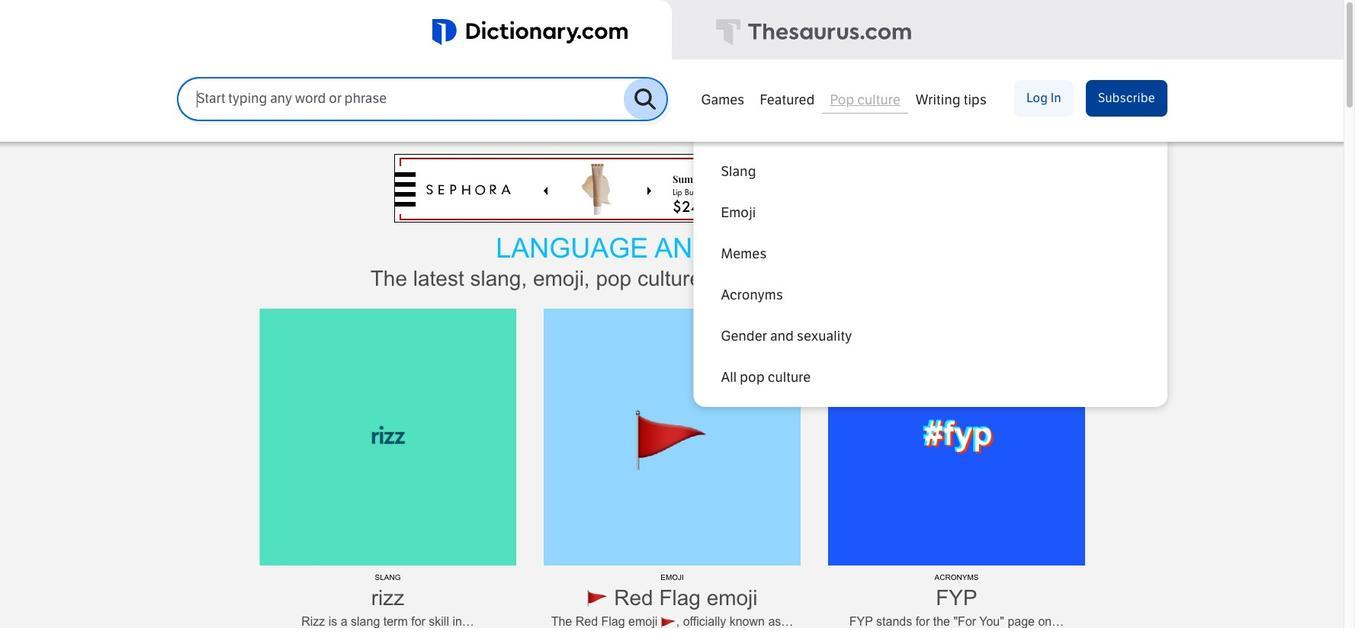 Task type: describe. For each thing, give the bounding box(es) containing it.
1 vertical spatial emoji
[[628, 615, 658, 628]]

featured
[[760, 92, 815, 108]]

writing tips
[[916, 92, 987, 108]]

in
[[1051, 91, 1061, 105]]

and inside the pages menu "element"
[[770, 328, 794, 345]]

subscribe button
[[1086, 80, 1168, 117]]

language
[[496, 233, 648, 264]]

dark blue green text "rizz" on light blue green background image
[[259, 309, 516, 566]]

advertisement element
[[394, 154, 949, 223]]

rizz
[[371, 586, 404, 610]]

a
[[341, 615, 347, 628]]

slang link for rizz
[[375, 573, 401, 582]]

on…
[[1038, 615, 1064, 628]]

slang link for emoji
[[703, 151, 1158, 192]]

slang rizz rizz is a slang term for skill in…
[[301, 573, 474, 628]]

acronyms for acronyms fyp fyp stands for the "for you" page on…
[[935, 573, 979, 582]]

you"
[[979, 615, 1004, 628]]

sexuality
[[797, 328, 852, 345]]

the inside language and culture the latest slang, emoji, pop culture terms, acronyms, and more.
[[370, 267, 407, 291]]

more.
[[919, 267, 973, 291]]

pop inside all pop culture link
[[740, 369, 765, 386]]

fyp option
[[828, 309, 1085, 628]]

culture
[[720, 233, 848, 264]]

terms,
[[707, 267, 767, 291]]

emoji,
[[533, 267, 590, 291]]

featured link
[[752, 84, 822, 113]]

2 vertical spatial culture
[[768, 369, 811, 386]]

language and culture the latest slang, emoji, pop culture terms, acronyms, and more.
[[370, 233, 973, 291]]

pop inside language and culture the latest slang, emoji, pop culture terms, acronyms, and more.
[[596, 267, 632, 291]]

pop culture
[[830, 91, 900, 108]]

gender
[[721, 328, 767, 345]]

0 vertical spatial fyp
[[936, 586, 977, 610]]

emoji link inside option
[[661, 573, 684, 582]]

and
[[655, 233, 713, 264]]

Start typing any word or phrase text field
[[179, 90, 624, 108]]

for inside 'acronyms fyp fyp stands for the "for you" page on…'
[[916, 615, 930, 628]]

the inside emoji 🚩 red flag emoji the red flag emoji 🚩, officially known as…
[[551, 615, 572, 628]]

rizz
[[301, 615, 325, 628]]

fyp image
[[828, 309, 1085, 566]]

pop culture link
[[822, 84, 908, 113]]

acronyms for acronyms
[[721, 287, 783, 304]]

the
[[933, 615, 950, 628]]

all pop culture link
[[703, 357, 1158, 398]]

0 vertical spatial red
[[614, 586, 653, 610]]

"for
[[954, 615, 976, 628]]

games
[[701, 92, 745, 108]]

🚩 red flag emoji link
[[587, 586, 758, 610]]

emoji for emoji
[[721, 204, 756, 221]]

known
[[730, 615, 765, 628]]

log
[[1027, 91, 1048, 105]]

rizz link
[[371, 586, 404, 610]]

gender and sexuality
[[721, 328, 852, 345]]

0 horizontal spatial red
[[576, 615, 598, 628]]

1 vertical spatial acronyms link
[[935, 573, 979, 582]]



Task type: vqa. For each thing, say whether or not it's contained in the screenshot.
ONE
no



Task type: locate. For each thing, give the bounding box(es) containing it.
0 vertical spatial slang link
[[703, 151, 1158, 192]]

emoji link inside the pages menu "element"
[[703, 192, 1158, 233]]

1 horizontal spatial fyp
[[936, 586, 977, 610]]

0 vertical spatial and
[[877, 267, 913, 291]]

0 vertical spatial slang
[[721, 163, 756, 180]]

0 vertical spatial emoji
[[721, 204, 756, 221]]

slang down games
[[721, 163, 756, 180]]

1 horizontal spatial flag
[[659, 586, 701, 610]]

culture down and
[[637, 267, 702, 291]]

1 horizontal spatial emoji
[[721, 204, 756, 221]]

1 horizontal spatial red
[[614, 586, 653, 610]]

0 horizontal spatial emoji
[[628, 615, 658, 628]]

1 horizontal spatial pop
[[740, 369, 765, 386]]

0 horizontal spatial for
[[411, 615, 425, 628]]

1 vertical spatial acronyms
[[935, 573, 979, 582]]

1 horizontal spatial emoji
[[707, 586, 758, 610]]

0 horizontal spatial emoji
[[661, 573, 684, 582]]

slang
[[721, 163, 756, 180], [375, 573, 401, 582]]

1 vertical spatial and
[[770, 328, 794, 345]]

subscribe
[[1098, 91, 1155, 105]]

for
[[411, 615, 425, 628], [916, 615, 930, 628]]

1 vertical spatial the
[[551, 615, 572, 628]]

slang link inside the pages menu "element"
[[703, 151, 1158, 192]]

1 horizontal spatial slang
[[721, 163, 756, 180]]

1 horizontal spatial culture
[[768, 369, 811, 386]]

emoji link up 🚩 red flag emoji link at the bottom of the page
[[661, 573, 684, 582]]

culture down gender and sexuality
[[768, 369, 811, 386]]

emoji inside emoji 🚩 red flag emoji the red flag emoji 🚩, officially known as…
[[661, 573, 684, 582]]

fyp left stands
[[849, 615, 873, 628]]

2 horizontal spatial culture
[[857, 91, 900, 108]]

0 horizontal spatial fyp
[[849, 615, 873, 628]]

emoji link
[[703, 192, 1158, 233], [661, 573, 684, 582]]

1 vertical spatial slang
[[375, 573, 401, 582]]

1 horizontal spatial acronyms
[[935, 573, 979, 582]]

red right 🚩
[[614, 586, 653, 610]]

1 vertical spatial red
[[576, 615, 598, 628]]

0 horizontal spatial slang link
[[375, 573, 401, 582]]

flag up "🚩,"
[[659, 586, 701, 610]]

slang up rizz
[[375, 573, 401, 582]]

emoji left "🚩,"
[[628, 615, 658, 628]]

as…
[[768, 615, 793, 628]]

pop
[[830, 91, 854, 108]]

acronyms up gender
[[721, 287, 783, 304]]

culture inside language and culture the latest slang, emoji, pop culture terms, acronyms, and more.
[[637, 267, 702, 291]]

slang inside the pages menu "element"
[[721, 163, 756, 180]]

officially
[[683, 615, 726, 628]]

1 vertical spatial emoji
[[661, 573, 684, 582]]

flag
[[659, 586, 701, 610], [601, 615, 625, 628]]

1 vertical spatial pop
[[740, 369, 765, 386]]

log in
[[1027, 91, 1061, 105]]

acronyms inside 'acronyms fyp fyp stands for the "for you" page on…'
[[935, 573, 979, 582]]

slang,
[[470, 267, 527, 291]]

emoji up known at bottom
[[707, 586, 758, 610]]

1 vertical spatial slang link
[[375, 573, 401, 582]]

1 horizontal spatial the
[[551, 615, 572, 628]]

fyp link
[[936, 586, 977, 610]]

emoji for emoji 🚩 red flag emoji the red flag emoji 🚩, officially known as…
[[661, 573, 684, 582]]

red
[[614, 586, 653, 610], [576, 615, 598, 628]]

🚩 red flag emoji image
[[544, 309, 801, 566]]

0 horizontal spatial culture
[[637, 267, 702, 291]]

1 vertical spatial flag
[[601, 615, 625, 628]]

pop
[[596, 267, 632, 291], [740, 369, 765, 386]]

pop down language
[[596, 267, 632, 291]]

latest
[[413, 267, 464, 291]]

rizz option
[[259, 309, 516, 628]]

emoji inside the pages menu "element"
[[721, 204, 756, 221]]

emoji link up more.
[[703, 192, 1158, 233]]

0 vertical spatial acronyms
[[721, 287, 783, 304]]

0 vertical spatial acronyms link
[[703, 275, 1158, 316]]

page
[[1008, 615, 1035, 628]]

and inside language and culture the latest slang, emoji, pop culture terms, acronyms, and more.
[[877, 267, 913, 291]]

1 vertical spatial culture
[[637, 267, 702, 291]]

acronyms fyp fyp stands for the "for you" page on…
[[849, 573, 1064, 628]]

acronyms
[[721, 287, 783, 304], [935, 573, 979, 582]]

acronyms inside the pages menu "element"
[[721, 287, 783, 304]]

1 horizontal spatial and
[[877, 267, 913, 291]]

🚩 red flag emoji option
[[544, 309, 801, 628]]

emoji
[[721, 204, 756, 221], [661, 573, 684, 582]]

slang
[[351, 615, 380, 628]]

slang link inside rizz option
[[375, 573, 401, 582]]

in…
[[453, 615, 474, 628]]

flag down 🚩
[[601, 615, 625, 628]]

0 horizontal spatial the
[[370, 267, 407, 291]]

0 horizontal spatial acronyms
[[721, 287, 783, 304]]

slang for slang rizz rizz is a slang term for skill in…
[[375, 573, 401, 582]]

stands
[[876, 615, 912, 628]]

for inside slang rizz rizz is a slang term for skill in…
[[411, 615, 425, 628]]

for left the
[[916, 615, 930, 628]]

term
[[383, 615, 408, 628]]

and right gender
[[770, 328, 794, 345]]

memes link
[[703, 233, 1158, 275]]

1 for from the left
[[411, 615, 425, 628]]

writing tips link
[[908, 84, 994, 113]]

0 horizontal spatial flag
[[601, 615, 625, 628]]

0 horizontal spatial pop
[[596, 267, 632, 291]]

writing
[[916, 92, 961, 108]]

2 for from the left
[[916, 615, 930, 628]]

0 horizontal spatial emoji link
[[661, 573, 684, 582]]

0 vertical spatial flag
[[659, 586, 701, 610]]

acronyms,
[[773, 267, 871, 291]]

emoji up 🚩 red flag emoji link at the bottom of the page
[[661, 573, 684, 582]]

fyp
[[936, 586, 977, 610], [849, 615, 873, 628]]

fyp up "for
[[936, 586, 977, 610]]

0 vertical spatial emoji link
[[703, 192, 1158, 233]]

and
[[877, 267, 913, 291], [770, 328, 794, 345]]

all
[[721, 369, 737, 386]]

1 vertical spatial emoji link
[[661, 573, 684, 582]]

slang link up rizz
[[375, 573, 401, 582]]

memes
[[721, 246, 767, 262]]

0 vertical spatial pop
[[596, 267, 632, 291]]

0 horizontal spatial and
[[770, 328, 794, 345]]

skill
[[429, 615, 449, 628]]

emoji up memes
[[721, 204, 756, 221]]

1 horizontal spatial for
[[916, 615, 930, 628]]

switch site tab list
[[0, 0, 1344, 62]]

0 vertical spatial culture
[[857, 91, 900, 108]]

culture right 'pop'
[[857, 91, 900, 108]]

acronyms link
[[703, 275, 1158, 316], [935, 573, 979, 582]]

pages menu element
[[693, 78, 1168, 407]]

🚩,
[[661, 615, 680, 628]]

gender and sexuality link
[[703, 316, 1158, 357]]

pop right all
[[740, 369, 765, 386]]

tips
[[964, 92, 987, 108]]

emoji
[[707, 586, 758, 610], [628, 615, 658, 628]]

slang link
[[703, 151, 1158, 192], [375, 573, 401, 582]]

1 horizontal spatial emoji link
[[703, 192, 1158, 233]]

emoji 🚩 red flag emoji the red flag emoji 🚩, officially known as…
[[551, 573, 793, 628]]

and left more.
[[877, 267, 913, 291]]

0 horizontal spatial slang
[[375, 573, 401, 582]]

log in button
[[1014, 80, 1074, 117]]

0 vertical spatial the
[[370, 267, 407, 291]]

is
[[328, 615, 337, 628]]

🚩
[[587, 586, 608, 610]]

slang for slang
[[721, 163, 756, 180]]

the
[[370, 267, 407, 291], [551, 615, 572, 628]]

1 horizontal spatial slang link
[[703, 151, 1158, 192]]

1 vertical spatial fyp
[[849, 615, 873, 628]]

slang inside slang rizz rizz is a slang term for skill in…
[[375, 573, 401, 582]]

all pop culture
[[721, 369, 811, 386]]

for left skill
[[411, 615, 425, 628]]

slang link down writing
[[703, 151, 1158, 192]]

acronyms up fyp link
[[935, 573, 979, 582]]

0 vertical spatial emoji
[[707, 586, 758, 610]]

games link
[[693, 84, 752, 113]]

culture
[[857, 91, 900, 108], [637, 267, 702, 291], [768, 369, 811, 386]]

red down 🚩
[[576, 615, 598, 628]]



